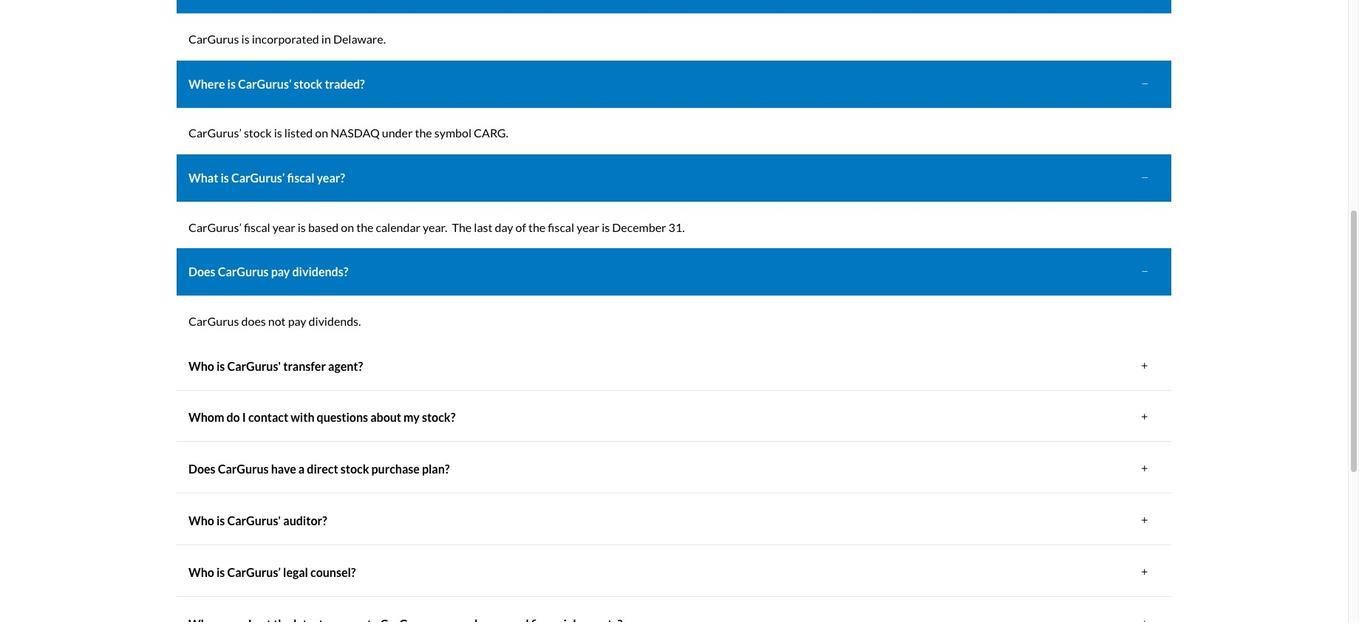 Task type: describe. For each thing, give the bounding box(es) containing it.
on inside where is cargurus' stock traded? tab panel
[[315, 126, 328, 140]]

where is cargurus incorporated? tab panel
[[177, 18, 1171, 60]]

who for who is cargurus' legal counsel?
[[188, 565, 214, 579]]

2 horizontal spatial fiscal
[[548, 220, 574, 234]]

contact
[[248, 411, 288, 425]]

is left based
[[298, 220, 306, 234]]

cargurus' up what
[[188, 126, 242, 140]]

who is cargurus' legal counsel?
[[188, 565, 356, 579]]

what is cargurus' fiscal year? tab
[[177, 154, 1171, 202]]

cargurus' for auditor?
[[227, 514, 281, 528]]

counsel?
[[310, 565, 356, 579]]

where
[[188, 76, 225, 91]]

symbol
[[434, 126, 472, 140]]

is left listed
[[274, 126, 282, 140]]

does cargurus have a direct stock purchase plan? tab
[[177, 446, 1171, 494]]

cargurus left the have
[[218, 462, 269, 476]]

cargurus does not pay dividends.
[[188, 314, 361, 328]]

1 year from the left
[[273, 220, 295, 234]]

who is cargurus' legal counsel? tab
[[177, 549, 1171, 597]]

0 vertical spatial stock
[[294, 76, 322, 91]]

is for who is cargurus' transfer agent?
[[217, 359, 225, 373]]

who is cargurus' auditor? tab
[[177, 497, 1171, 545]]

31.
[[669, 220, 685, 234]]

cargurus inside tab panel
[[188, 314, 239, 328]]

does cargurus pay dividends? tab
[[177, 249, 1171, 297]]

pay inside the "does cargurus pay dividends?" tab panel
[[288, 314, 306, 328]]

does for does cargurus have a direct stock purchase plan?
[[188, 462, 216, 476]]

incorporated
[[252, 32, 319, 46]]

who is cargurus' transfer agent?
[[188, 359, 363, 373]]

is left december
[[602, 220, 610, 234]]

whom do i contact with questions about my stock? tab
[[177, 394, 1171, 442]]

is for where is cargurus' stock traded?
[[227, 76, 236, 91]]

whom do i contact with questions about my stock?
[[188, 411, 456, 425]]

direct
[[307, 462, 338, 476]]

2 tab from the top
[[177, 601, 1171, 622]]

where is cargurus' stock traded?
[[188, 76, 365, 91]]

who is cargurus' auditor?
[[188, 514, 327, 528]]

under
[[382, 126, 413, 140]]

purchase
[[371, 462, 420, 476]]

cargurus' for who
[[227, 565, 281, 579]]

nasdaq
[[331, 126, 380, 140]]

of
[[516, 220, 526, 234]]

traded?
[[325, 76, 365, 91]]

calendar
[[376, 220, 421, 234]]

agent?
[[328, 359, 363, 373]]

cargurus' stock is listed on nasdaq under the symbol carg.
[[188, 126, 508, 140]]

cargurus' for what
[[231, 171, 285, 185]]

1 tab from the top
[[177, 0, 1171, 14]]

what
[[188, 171, 218, 185]]

based
[[308, 220, 339, 234]]

does for does cargurus pay dividends?
[[188, 265, 216, 279]]



Task type: vqa. For each thing, say whether or not it's contained in the screenshot.
CarGurus' related to Who
yes



Task type: locate. For each thing, give the bounding box(es) containing it.
cargurus
[[188, 32, 239, 46], [218, 265, 269, 279], [188, 314, 239, 328], [218, 462, 269, 476]]

2 horizontal spatial the
[[528, 220, 546, 234]]

have
[[271, 462, 296, 476]]

is inside "tab"
[[217, 359, 225, 373]]

1 vertical spatial stock
[[244, 126, 272, 140]]

pay right not
[[288, 314, 306, 328]]

2 year from the left
[[577, 220, 599, 234]]

0 horizontal spatial year
[[273, 220, 295, 234]]

1 horizontal spatial the
[[415, 126, 432, 140]]

on inside what is cargurus' fiscal year? tab panel
[[341, 220, 354, 234]]

fiscal
[[287, 171, 314, 185], [244, 220, 270, 234], [548, 220, 574, 234]]

who for who is cargurus' auditor?
[[188, 514, 214, 528]]

cargurus is incorporated in delaware.
[[188, 32, 386, 46]]

stock
[[294, 76, 322, 91], [244, 126, 272, 140], [340, 462, 369, 476]]

cargurus' for transfer
[[227, 359, 281, 373]]

2 vertical spatial who
[[188, 565, 214, 579]]

who is cargurus' transfer agent? tab
[[177, 343, 1171, 391]]

is for what is cargurus' fiscal year?
[[221, 171, 229, 185]]

2 vertical spatial stock
[[340, 462, 369, 476]]

is for who is cargurus' legal counsel?
[[217, 565, 225, 579]]

transfer
[[283, 359, 326, 373]]

the
[[415, 126, 432, 140], [356, 220, 374, 234], [528, 220, 546, 234]]

1 horizontal spatial stock
[[294, 76, 322, 91]]

is
[[241, 32, 249, 46], [227, 76, 236, 91], [274, 126, 282, 140], [221, 171, 229, 185], [298, 220, 306, 234], [602, 220, 610, 234], [217, 359, 225, 373], [217, 514, 225, 528], [217, 565, 225, 579]]

what is cargurus' fiscal year? tab panel
[[177, 206, 1171, 249]]

is right what
[[221, 171, 229, 185]]

is up whom
[[217, 359, 225, 373]]

fiscal up the does cargurus pay dividends?
[[244, 220, 270, 234]]

whom
[[188, 411, 224, 425]]

1 vertical spatial does
[[188, 462, 216, 476]]

1 vertical spatial pay
[[288, 314, 306, 328]]

about
[[370, 411, 401, 425]]

1 who from the top
[[188, 359, 214, 373]]

a
[[298, 462, 305, 476]]

tab up where is cargurus incorporated? tab panel
[[177, 0, 1171, 14]]

0 vertical spatial who
[[188, 359, 214, 373]]

does
[[241, 314, 266, 328]]

stock left listed
[[244, 126, 272, 140]]

stock left traded?
[[294, 76, 322, 91]]

fiscal inside what is cargurus' fiscal year? tab
[[287, 171, 314, 185]]

what is cargurus' fiscal year?
[[188, 171, 345, 185]]

listed
[[284, 126, 313, 140]]

0 vertical spatial tab
[[177, 0, 1171, 14]]

0 horizontal spatial on
[[315, 126, 328, 140]]

cargurus' down what
[[188, 220, 242, 234]]

0 horizontal spatial fiscal
[[244, 220, 270, 234]]

the left calendar
[[356, 220, 374, 234]]

is left incorporated at the top left
[[241, 32, 249, 46]]

1 horizontal spatial year
[[577, 220, 599, 234]]

cargurus up where
[[188, 32, 239, 46]]

stock?
[[422, 411, 456, 425]]

questions
[[317, 411, 368, 425]]

does cargurus pay dividends? tab panel
[[177, 300, 1171, 343]]

fiscal left year?
[[287, 171, 314, 185]]

year left december
[[577, 220, 599, 234]]

1 vertical spatial on
[[341, 220, 354, 234]]

1 cargurus' from the top
[[227, 359, 281, 373]]

1 does from the top
[[188, 265, 216, 279]]

in
[[321, 32, 331, 46]]

does cargurus pay dividends?
[[188, 265, 348, 279]]

cargurus up the does
[[218, 265, 269, 279]]

year.
[[423, 220, 447, 234]]

cargurus' down incorporated at the top left
[[238, 76, 292, 91]]

my
[[404, 411, 420, 425]]

cargurus' fiscal year is based on the calendar year.  the last day of the fiscal year is december 31.
[[188, 220, 687, 234]]

carg.
[[474, 126, 508, 140]]

cargurus' left auditor?
[[227, 514, 281, 528]]

year?
[[317, 171, 345, 185]]

does cargurus have a direct stock purchase plan?
[[188, 462, 450, 476]]

on right based
[[341, 220, 354, 234]]

cargurus'
[[227, 359, 281, 373], [227, 514, 281, 528]]

tab
[[177, 0, 1171, 14], [177, 601, 1171, 622]]

1 vertical spatial who
[[188, 514, 214, 528]]

1 vertical spatial tab
[[177, 601, 1171, 622]]

not
[[268, 314, 286, 328]]

0 vertical spatial cargurus'
[[227, 359, 281, 373]]

day
[[495, 220, 513, 234]]

pay inside does cargurus pay dividends? tab
[[271, 265, 290, 279]]

who for who is cargurus' transfer agent?
[[188, 359, 214, 373]]

is up who is cargurus' legal counsel?
[[217, 514, 225, 528]]

cargurus' for where
[[238, 76, 292, 91]]

dividends?
[[292, 265, 348, 279]]

is down 'who is cargurus' auditor?'
[[217, 565, 225, 579]]

3 who from the top
[[188, 565, 214, 579]]

cargurus' inside "tab"
[[227, 359, 281, 373]]

0 vertical spatial does
[[188, 265, 216, 279]]

2 horizontal spatial stock
[[340, 462, 369, 476]]

stock inside tab panel
[[244, 126, 272, 140]]

2 does from the top
[[188, 462, 216, 476]]

do
[[227, 411, 240, 425]]

the right of
[[528, 220, 546, 234]]

year
[[273, 220, 295, 234], [577, 220, 599, 234]]

does inside does cargurus pay dividends? tab
[[188, 265, 216, 279]]

dividends.
[[309, 314, 361, 328]]

cargurus'
[[238, 76, 292, 91], [188, 126, 242, 140], [231, 171, 285, 185], [188, 220, 242, 234], [227, 565, 281, 579]]

where is cargurus' stock traded? tab panel
[[177, 112, 1171, 154]]

who
[[188, 359, 214, 373], [188, 514, 214, 528], [188, 565, 214, 579]]

who inside "tab"
[[188, 359, 214, 373]]

does
[[188, 265, 216, 279], [188, 462, 216, 476]]

cargurus' left the legal
[[227, 565, 281, 579]]

stock right direct
[[340, 462, 369, 476]]

fiscal right of
[[548, 220, 574, 234]]

year left based
[[273, 220, 295, 234]]

cargurus' down the does
[[227, 359, 281, 373]]

cargurus' inside tab
[[227, 514, 281, 528]]

1 horizontal spatial on
[[341, 220, 354, 234]]

cargurus inside tab panel
[[188, 32, 239, 46]]

0 horizontal spatial stock
[[244, 126, 272, 140]]

last
[[474, 220, 493, 234]]

tab down who is cargurus' legal counsel? tab
[[177, 601, 1171, 622]]

is for cargurus is incorporated in delaware.
[[241, 32, 249, 46]]

2 who from the top
[[188, 514, 214, 528]]

is right where
[[227, 76, 236, 91]]

is for who is cargurus' auditor?
[[217, 514, 225, 528]]

pay left dividends?
[[271, 265, 290, 279]]

on right listed
[[315, 126, 328, 140]]

the inside where is cargurus' stock traded? tab panel
[[415, 126, 432, 140]]

cargurus' right what
[[231, 171, 285, 185]]

0 vertical spatial pay
[[271, 265, 290, 279]]

cargurus left the does
[[188, 314, 239, 328]]

1 vertical spatial cargurus'
[[227, 514, 281, 528]]

on
[[315, 126, 328, 140], [341, 220, 354, 234]]

does inside does cargurus have a direct stock purchase plan? tab
[[188, 462, 216, 476]]

0 horizontal spatial the
[[356, 220, 374, 234]]

with
[[291, 411, 314, 425]]

where is cargurus' stock traded? tab
[[177, 60, 1171, 108]]

2 cargurus' from the top
[[227, 514, 281, 528]]

december
[[612, 220, 666, 234]]

1 horizontal spatial fiscal
[[287, 171, 314, 185]]

plan?
[[422, 462, 450, 476]]

0 vertical spatial on
[[315, 126, 328, 140]]

legal
[[283, 565, 308, 579]]

the right "under"
[[415, 126, 432, 140]]

pay
[[271, 265, 290, 279], [288, 314, 306, 328]]

delaware.
[[333, 32, 386, 46]]

auditor?
[[283, 514, 327, 528]]

i
[[242, 411, 246, 425]]



